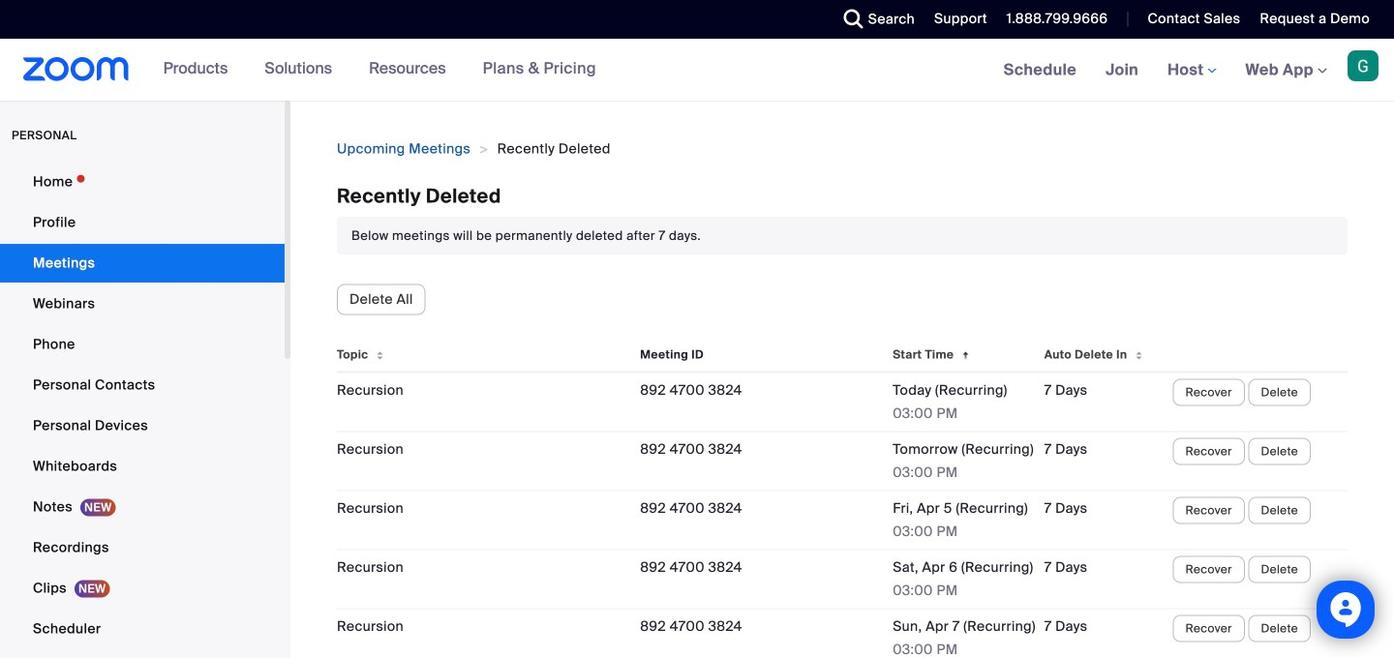 Task type: vqa. For each thing, say whether or not it's contained in the screenshot.
the main content main content
yes



Task type: locate. For each thing, give the bounding box(es) containing it.
meetings navigation
[[990, 39, 1395, 102]]

banner
[[0, 39, 1395, 102]]

None button
[[337, 284, 426, 315]]

product information navigation
[[149, 39, 611, 101]]

zoom logo image
[[23, 57, 129, 81]]



Task type: describe. For each thing, give the bounding box(es) containing it.
personal menu menu
[[0, 163, 285, 659]]

none button inside "main content" main content
[[337, 284, 426, 315]]

main content main content
[[291, 101, 1395, 659]]

profile picture image
[[1348, 50, 1379, 81]]



